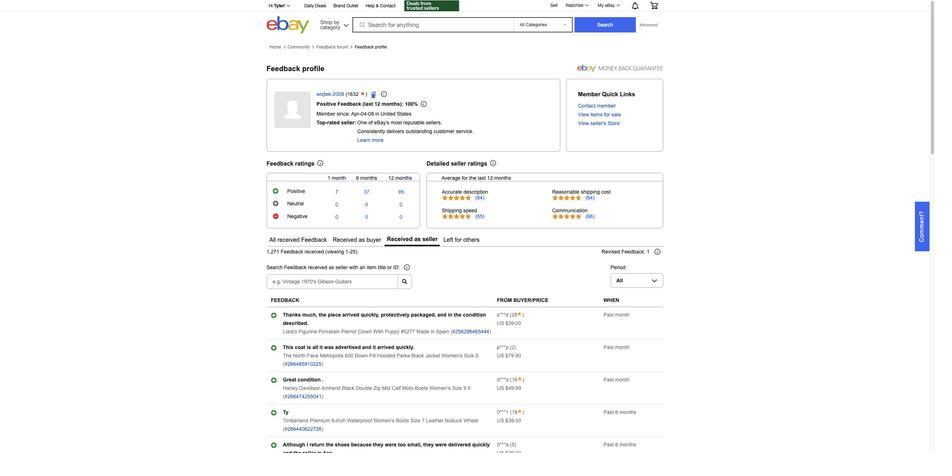 Task type: locate. For each thing, give the bounding box(es) containing it.
1 past 6 months element from the top
[[604, 410, 637, 416]]

feedback score is 1632 element
[[347, 91, 359, 98]]

double
[[356, 386, 372, 392]]

forum
[[337, 45, 348, 50]]

feedback profile down community link in the left of the page
[[267, 65, 325, 73]]

1 vertical spatial boots
[[396, 418, 409, 424]]

1 horizontal spatial black
[[412, 353, 424, 359]]

266474255041
[[288, 394, 322, 400]]

d***d
[[497, 378, 509, 383]]

2 (64) from the left
[[586, 195, 595, 201]]

feedback element
[[271, 298, 299, 304]]

2 vertical spatial past month
[[604, 378, 630, 383]]

received
[[387, 236, 413, 243], [333, 237, 357, 243]]

return
[[310, 443, 324, 448]]

1 horizontal spatial 7
[[422, 418, 425, 424]]

0 horizontal spatial profile
[[302, 65, 325, 73]]

received down 1,271 feedback received (viewing 1-25)
[[308, 265, 327, 271]]

0 vertical spatial past month element
[[604, 312, 630, 318]]

shoes
[[335, 443, 350, 448]]

spain
[[436, 329, 449, 335]]

ty
[[283, 410, 289, 416]]

0 vertical spatial arrived
[[342, 312, 359, 318]]

12 months
[[388, 175, 412, 181]]

1 past month element from the top
[[604, 312, 630, 318]]

(64) up speed
[[475, 195, 485, 201]]

past for 28
[[604, 312, 614, 318]]

1 vertical spatial 1
[[647, 249, 650, 255]]

account navigation
[[265, 0, 663, 12]]

(66)
[[586, 214, 595, 219]]

7 down 1 month
[[335, 189, 338, 195]]

$79.90
[[506, 353, 521, 359]]

past 6 months element for 18
[[604, 410, 637, 416]]

0 horizontal spatial boots
[[396, 418, 409, 424]]

$39.00 down ( 18
[[506, 418, 521, 424]]

member for member since: apr-04-08 in united states top-rated seller: one of ebay's most reputable sellers. consistently delivers outstanding customer service. learn more
[[317, 111, 335, 117]]

pierrot
[[341, 329, 356, 335]]

2 vertical spatial size
[[411, 418, 421, 424]]

received down all received feedback button at the left
[[305, 249, 324, 255]]

( right p***p
[[510, 345, 512, 351]]

2 past 6 months from the top
[[604, 443, 637, 448]]

all up 1,271
[[269, 237, 276, 243]]

1 horizontal spatial (64) button
[[584, 195, 596, 201]]

266485910225
[[288, 362, 322, 368]]

1 it from the left
[[320, 345, 323, 351]]

0 horizontal spatial in
[[375, 111, 379, 117]]

delivers
[[387, 128, 404, 134]]

( right d***d on the bottom of the page
[[510, 378, 512, 383]]

seller down i
[[303, 451, 316, 454]]

and up spain
[[438, 312, 447, 318]]

1 horizontal spatial received
[[387, 236, 413, 243]]

0 horizontal spatial all
[[269, 237, 276, 243]]

by
[[334, 19, 340, 25]]

with
[[349, 265, 358, 271]]

0 vertical spatial contact
[[380, 3, 396, 8]]

1 horizontal spatial they
[[423, 443, 434, 448]]

all for all received feedback
[[269, 237, 276, 243]]

metropolis
[[320, 353, 344, 359]]

2 horizontal spatial in
[[448, 312, 453, 318]]

arrived
[[342, 312, 359, 318], [377, 345, 394, 351]]

they right small,
[[423, 443, 434, 448]]

Search for anything text field
[[354, 18, 512, 32]]

as up "e.g. vintage 1970's gibson guitars" text field
[[329, 265, 334, 271]]

they right 'because'
[[373, 443, 384, 448]]

as left buyer
[[359, 237, 365, 243]]

3 past month from the top
[[604, 378, 630, 383]]

feedback left by buyer. element containing p***p
[[497, 345, 509, 351]]

12 right '6 months'
[[388, 175, 394, 181]]

1 horizontal spatial contact
[[578, 103, 596, 109]]

as inside button
[[359, 237, 365, 243]]

2 us $39.00 from the top
[[497, 418, 521, 424]]

feedback left by buyer. element up us $49.99
[[497, 378, 509, 383]]

help
[[366, 3, 375, 8]]

0 vertical spatial $39.00
[[506, 321, 521, 327]]

or
[[387, 265, 392, 271]]

seller left left
[[423, 236, 438, 243]]

condition up davidson
[[298, 378, 321, 383]]

1 horizontal spatial were
[[435, 443, 447, 448]]

profile for feedback profile link
[[375, 45, 387, 50]]

us $39.00 down ( 28
[[497, 321, 521, 327]]

size left 9.5
[[452, 386, 462, 392]]

0 horizontal spatial (64) button
[[474, 195, 486, 201]]

0 vertical spatial black
[[412, 353, 424, 359]]

hi
[[269, 3, 273, 8]]

seller inside button
[[423, 236, 438, 243]]

12 right (last
[[375, 101, 380, 107]]

ratings
[[295, 161, 315, 167], [468, 161, 487, 167]]

1 vertical spatial all
[[617, 278, 623, 284]]

were left delivered
[[435, 443, 447, 448]]

reputable
[[403, 120, 425, 126]]

black left double
[[342, 386, 355, 392]]

women's right jacket
[[442, 353, 463, 359]]

6 for 0***1
[[615, 410, 618, 416]]

feedback left by buyer. element containing s***d
[[497, 312, 509, 318]]

for for left for others
[[455, 237, 462, 243]]

0 vertical spatial member
[[578, 91, 601, 98]]

1 horizontal spatial and
[[362, 345, 371, 351]]

received for received as buyer
[[333, 237, 357, 243]]

detailed seller ratings
[[427, 161, 487, 167]]

1 vertical spatial 7
[[422, 418, 425, 424]]

0 horizontal spatial 12
[[375, 101, 380, 107]]

feedback profile right forum
[[355, 45, 387, 50]]

feedback left by buyer. element left 5
[[497, 443, 509, 448]]

it right all in the bottom left of the page
[[320, 345, 323, 351]]

view left items
[[578, 112, 589, 118]]

1 ratings from the left
[[295, 161, 315, 167]]

08
[[368, 111, 374, 117]]

(# down harley
[[283, 394, 288, 400]]

past 6 months element
[[604, 410, 637, 416], [604, 443, 637, 448]]

1 (64) button from the left
[[474, 195, 486, 201]]

0 vertical spatial size
[[464, 353, 474, 359]]

is inside although i return the shoes because they were too small, they were delivered quickly and the seller is a++
[[317, 451, 322, 454]]

past month element for $39.00
[[604, 312, 630, 318]]

1 us $39.00 from the top
[[497, 321, 521, 327]]

1 vertical spatial 6
[[615, 410, 618, 416]]

1-
[[346, 249, 350, 255]]

4 feedback left by buyer. element from the top
[[497, 410, 509, 416]]

as left left
[[414, 236, 421, 243]]

$49.99
[[506, 386, 521, 392]]

1 past 6 months from the top
[[604, 410, 637, 416]]

0 vertical spatial us $39.00
[[497, 321, 521, 327]]

in right 'made' on the bottom of page
[[431, 329, 435, 335]]

2 vertical spatial in
[[431, 329, 435, 335]]

1 vertical spatial for
[[462, 175, 468, 181]]

1 vertical spatial condition
[[298, 378, 321, 383]]

member
[[578, 91, 601, 98], [317, 111, 335, 117]]

1 horizontal spatial profile
[[375, 45, 387, 50]]

0 vertical spatial past month
[[604, 312, 630, 318]]

1 horizontal spatial ratings
[[468, 161, 487, 167]]

as inside button
[[414, 236, 421, 243]]

all inside all received feedback button
[[269, 237, 276, 243]]

(
[[346, 91, 347, 97], [510, 312, 512, 318], [510, 345, 512, 351], [510, 378, 512, 383], [510, 410, 512, 416], [510, 443, 512, 448]]

0 horizontal spatial feedback profile
[[267, 65, 325, 73]]

0 horizontal spatial is
[[307, 345, 311, 351]]

0 horizontal spatial received
[[333, 237, 357, 243]]

advanced link
[[636, 18, 662, 32]]

feedback left by buyer. element left the 18
[[497, 410, 509, 416]]

past
[[604, 312, 614, 318], [604, 345, 614, 351], [604, 378, 614, 383], [604, 410, 614, 416], [604, 443, 614, 448]]

6 for 0***a
[[615, 443, 618, 448]]

none submit inside shop by category banner
[[575, 17, 636, 33]]

2 horizontal spatial size
[[464, 353, 474, 359]]

0 vertical spatial received
[[278, 237, 300, 243]]

0 horizontal spatial and
[[283, 451, 292, 454]]

0 vertical spatial is
[[307, 345, 311, 351]]

view
[[578, 112, 589, 118], [578, 121, 589, 126]]

feedback left by buyer. element for 18
[[497, 410, 509, 416]]

thanks much, the piece arrived quickly, protectively packaged,  and in the condition described. lladro figurine porcelain pierrot clown with puppy  #5277 made in spain (# 256286465444 )
[[283, 312, 491, 335]]

much,
[[302, 312, 317, 318]]

received right buyer
[[387, 236, 413, 243]]

received for search
[[308, 265, 327, 271]]

1 horizontal spatial is
[[317, 451, 322, 454]]

1 horizontal spatial (64)
[[586, 195, 595, 201]]

( right s***d
[[510, 312, 512, 318]]

1 feedback left by buyer. element from the top
[[497, 312, 509, 318]]

1 horizontal spatial as
[[359, 237, 365, 243]]

us $39.00
[[497, 321, 521, 327], [497, 418, 521, 424]]

us down s***d
[[497, 321, 504, 327]]

0 vertical spatial for
[[604, 112, 610, 118]]

feedback left by buyer. element containing 0***1
[[497, 410, 509, 416]]

2 vertical spatial past month element
[[604, 378, 630, 383]]

1 vertical spatial black
[[342, 386, 355, 392]]

states
[[397, 111, 412, 117]]

.
[[322, 378, 324, 383]]

3 past month element from the top
[[604, 378, 630, 383]]

great condition .
[[283, 378, 324, 383]]

member up 'contact member' link
[[578, 91, 601, 98]]

women's right waterproof at the bottom left
[[374, 418, 395, 424]]

2 feedback left by buyer. element from the top
[[497, 345, 509, 351]]

1 vertical spatial feedback profile
[[267, 65, 325, 73]]

0 vertical spatial condition
[[463, 312, 486, 318]]

for right left
[[455, 237, 462, 243]]

they
[[373, 443, 384, 448], [423, 443, 434, 448]]

quickly
[[472, 443, 490, 448]]

1 past from the top
[[604, 312, 614, 318]]

the left the "last"
[[469, 175, 477, 181]]

received inside button
[[333, 237, 357, 243]]

boots up too
[[396, 418, 409, 424]]

1 $39.00 from the top
[[506, 321, 521, 327]]

id:
[[393, 265, 400, 271]]

7 left leather
[[422, 418, 425, 424]]

detailed
[[427, 161, 449, 167]]

arrived right piece
[[342, 312, 359, 318]]

0 horizontal spatial contact
[[380, 3, 396, 8]]

1 us from the top
[[497, 321, 504, 327]]

0 vertical spatial women's
[[442, 353, 463, 359]]

0 vertical spatial in
[[375, 111, 379, 117]]

all down period:
[[617, 278, 623, 284]]

others
[[463, 237, 480, 243]]

feedback left by buyer. element containing d***d
[[497, 378, 509, 383]]

us down d***d on the bottom of the page
[[497, 386, 504, 392]]

community
[[288, 45, 310, 50]]

feedback left by buyer. element left 2
[[497, 345, 509, 351]]

accurate
[[442, 189, 462, 195]]

size left leather
[[411, 418, 421, 424]]

1 vertical spatial contact
[[578, 103, 596, 109]]

us $49.99
[[497, 386, 521, 392]]

(64) left cost
[[586, 195, 595, 201]]

described.
[[283, 321, 309, 327]]

past for 18
[[604, 410, 614, 416]]

piece
[[328, 312, 341, 318]]

0 horizontal spatial condition
[[298, 378, 321, 383]]

and up down
[[362, 345, 371, 351]]

contact up items
[[578, 103, 596, 109]]

the
[[283, 353, 292, 359]]

month for us $49.99
[[615, 378, 630, 383]]

contact member link
[[578, 103, 616, 109]]

1 vertical spatial $39.00
[[506, 418, 521, 424]]

1 vertical spatial us $39.00
[[497, 418, 521, 424]]

and inside the thanks much, the piece arrived quickly, protectively packaged,  and in the condition described. lladro figurine porcelain pierrot clown with puppy  #5277 made in spain (# 256286465444 )
[[438, 312, 447, 318]]

positive up neutral
[[287, 189, 305, 194]]

received inside button
[[387, 236, 413, 243]]

view left seller's
[[578, 121, 589, 126]]

shop by category
[[320, 19, 340, 30]]

with
[[373, 329, 384, 335]]

for right the average
[[462, 175, 468, 181]]

feedback left by buyer. element for 16
[[497, 378, 509, 383]]

size left s
[[464, 353, 474, 359]]

1 (64) from the left
[[475, 195, 485, 201]]

0 vertical spatial profile
[[375, 45, 387, 50]]

$39.00 down ( 28
[[506, 321, 521, 327]]

266474255041 )
[[288, 394, 323, 400]]

size inside the north face metropolis 600 down fill hooded parka black jacket women's size s (#
[[464, 353, 474, 359]]

(# down the
[[283, 362, 288, 368]]

feedback left by buyer. element
[[497, 312, 509, 318], [497, 345, 509, 351], [497, 378, 509, 383], [497, 410, 509, 416], [497, 443, 509, 448]]

2 us from the top
[[497, 353, 504, 359]]

(64) for shipping
[[586, 195, 595, 201]]

is left all in the bottom left of the page
[[307, 345, 311, 351]]

1 horizontal spatial feedback profile
[[355, 45, 387, 50]]

0 horizontal spatial were
[[385, 443, 397, 448]]

0 vertical spatial 1
[[328, 175, 331, 181]]

0 horizontal spatial size
[[411, 418, 421, 424]]

for inside left for others button
[[455, 237, 462, 243]]

1 vertical spatial is
[[317, 451, 322, 454]]

parka
[[397, 353, 410, 359]]

1 vertical spatial arrived
[[377, 345, 394, 351]]

64 ratings received on reasonable shipping cost. click to check average rating. element
[[586, 195, 595, 201]]

(64) button left cost
[[584, 195, 596, 201]]

and down although
[[283, 451, 292, 454]]

1 vertical spatial past month element
[[604, 345, 630, 351]]

feedback profile link
[[355, 45, 387, 50]]

0 horizontal spatial as
[[329, 265, 334, 271]]

0 vertical spatial past 6 months element
[[604, 410, 637, 416]]

1 vertical spatial past month
[[604, 345, 630, 351]]

received for 1,271
[[305, 249, 324, 255]]

past 6 months for 18
[[604, 410, 637, 416]]

0 horizontal spatial black
[[342, 386, 355, 392]]

1 horizontal spatial 12
[[388, 175, 394, 181]]

feedback left by buyer. element containing 0***a
[[497, 443, 509, 448]]

ebay's
[[374, 120, 389, 126]]

past month element for $49.99
[[604, 378, 630, 383]]

past 6 months for 5
[[604, 443, 637, 448]]

feedback profile page for wojtek-2008 element
[[267, 65, 325, 73]]

0 vertical spatial 7
[[335, 189, 338, 195]]

black inside the north face metropolis 600 down fill hooded parka black jacket women's size s (#
[[412, 353, 424, 359]]

0 vertical spatial and
[[438, 312, 447, 318]]

1 vertical spatial size
[[452, 386, 462, 392]]

2 (64) button from the left
[[584, 195, 596, 201]]

6
[[356, 175, 359, 181], [615, 410, 618, 416], [615, 443, 618, 448]]

6 months
[[356, 175, 377, 181]]

us
[[497, 321, 504, 327], [497, 353, 504, 359], [497, 386, 504, 392], [497, 418, 504, 424]]

made
[[417, 329, 429, 335]]

0 horizontal spatial it
[[320, 345, 323, 351]]

women's left 9.5
[[430, 386, 451, 392]]

nubuck
[[445, 418, 462, 424]]

learn more link
[[357, 137, 384, 143]]

and
[[438, 312, 447, 318], [362, 345, 371, 351], [283, 451, 292, 454]]

3 feedback left by buyer. element from the top
[[497, 378, 509, 383]]

0 horizontal spatial (64)
[[475, 195, 485, 201]]

2 vertical spatial for
[[455, 237, 462, 243]]

0 horizontal spatial they
[[373, 443, 384, 448]]

in right 08
[[375, 111, 379, 117]]

1 horizontal spatial member
[[578, 91, 601, 98]]

2 horizontal spatial 12
[[487, 175, 493, 181]]

condition up 256286465444
[[463, 312, 486, 318]]

12 right the "last"
[[487, 175, 493, 181]]

0***1
[[497, 410, 509, 416]]

in up spain
[[448, 312, 453, 318]]

quickly,
[[361, 312, 380, 318]]

7
[[335, 189, 338, 195], [422, 418, 425, 424]]

2 past 6 months element from the top
[[604, 443, 637, 448]]

feedback left by buyer. element for 5
[[497, 443, 509, 448]]

member inside member since: apr-04-08 in united states top-rated seller: one of ebay's most reputable sellers. consistently delivers outstanding customer service. learn more
[[317, 111, 335, 117]]

0 horizontal spatial positive
[[287, 189, 305, 194]]

shop
[[320, 19, 333, 25]]

positive for positive feedback (last 12 months): 100%
[[317, 101, 336, 107]]

figurine
[[299, 329, 317, 335]]

it up fill on the left bottom of page
[[373, 345, 376, 351]]

all inside all popup button
[[617, 278, 623, 284]]

women's inside the north face metropolis 600 down fill hooded parka black jacket women's size s (#
[[442, 353, 463, 359]]

4 us from the top
[[497, 418, 504, 424]]

is down the return at the bottom left of page
[[317, 451, 322, 454]]

1,271 feedback received (viewing 1-25)
[[267, 249, 358, 255]]

1 they from the left
[[373, 443, 384, 448]]

boots right 'moto'
[[415, 386, 428, 392]]

2 $39.00 from the top
[[506, 418, 521, 424]]

us inside the p***p ( 2 ) us $79.90
[[497, 353, 504, 359]]

s***d
[[497, 312, 509, 318]]

too
[[398, 443, 406, 448]]

received up 1-
[[333, 237, 357, 243]]

member quick links
[[578, 91, 635, 98]]

as for seller
[[414, 236, 421, 243]]

0 vertical spatial feedback profile
[[355, 45, 387, 50]]

(# right spain
[[451, 329, 455, 335]]

were left too
[[385, 443, 397, 448]]

quickly.
[[396, 345, 415, 351]]

3 us from the top
[[497, 386, 504, 392]]

past month element
[[604, 312, 630, 318], [604, 345, 630, 351], [604, 378, 630, 383]]

2 horizontal spatial and
[[438, 312, 447, 318]]

1 vertical spatial past 6 months
[[604, 443, 637, 448]]

received up 1,271
[[278, 237, 300, 243]]

women's
[[442, 353, 463, 359], [430, 386, 451, 392], [374, 418, 395, 424]]

feedback left by buyer. element for 28
[[497, 312, 509, 318]]

arrived up 'hooded'
[[377, 345, 394, 351]]

the up 256286465444 link
[[454, 312, 462, 318]]

( right 0***1
[[510, 410, 512, 416]]

0 vertical spatial boots
[[415, 386, 428, 392]]

5 feedback left by buyer. element from the top
[[497, 443, 509, 448]]

1 horizontal spatial it
[[373, 345, 376, 351]]

when
[[604, 298, 619, 304]]

1 vertical spatial view
[[578, 121, 589, 126]]

black right parka
[[412, 353, 424, 359]]

us for 0***1
[[497, 418, 504, 424]]

2 vertical spatial received
[[308, 265, 327, 271]]

us down 0***1
[[497, 418, 504, 424]]

and inside although i return the shoes because they were too small, they were delivered quickly and the seller is a++
[[283, 451, 292, 454]]

None submit
[[575, 17, 636, 33]]

although i return the shoes because they were too small, they were delivered quickly and the seller is a++
[[283, 443, 490, 454]]

were
[[385, 443, 397, 448], [435, 443, 447, 448]]

us down p***p
[[497, 353, 504, 359]]

1 past month from the top
[[604, 312, 630, 318]]

1 vertical spatial member
[[317, 111, 335, 117]]

3 past from the top
[[604, 378, 614, 383]]

(64) button for shipping
[[584, 195, 596, 201]]

from buyer/price element
[[497, 298, 549, 304]]

us $39.00 down ( 18
[[497, 418, 521, 424]]

(64) button up speed
[[474, 195, 486, 201]]

1 were from the left
[[385, 443, 397, 448]]

member since: apr-04-08 in united states top-rated seller: one of ebay's most reputable sellers. consistently delivers outstanding customer service. learn more
[[317, 111, 474, 143]]

600
[[345, 353, 354, 359]]

4 past from the top
[[604, 410, 614, 416]]

contact right & at the top of page
[[380, 3, 396, 8]]

2 vertical spatial 6
[[615, 443, 618, 448]]

us for d***d
[[497, 386, 504, 392]]

member up top-
[[317, 111, 335, 117]]

1 view from the top
[[578, 112, 589, 118]]

0 horizontal spatial member
[[317, 111, 335, 117]]

customer
[[434, 128, 455, 134]]

for
[[604, 112, 610, 118], [462, 175, 468, 181], [455, 237, 462, 243]]

for down member
[[604, 112, 610, 118]]

( right 2008
[[346, 91, 347, 97]]

down
[[355, 353, 368, 359]]

positive down wojtek-
[[317, 101, 336, 107]]

feedback left by buyer. element left 28 on the bottom of page
[[497, 312, 509, 318]]

1 horizontal spatial all
[[617, 278, 623, 284]]

1 vertical spatial positive
[[287, 189, 305, 194]]

) inside the p***p ( 2 ) us $79.90
[[515, 345, 516, 351]]

5 past from the top
[[604, 443, 614, 448]]

received inside button
[[278, 237, 300, 243]]

(# down timberland
[[283, 427, 288, 433]]

(# inside harley davidson amherst black double zip mid calf moto boots women's size 9.5 (#
[[283, 394, 288, 400]]

0 horizontal spatial arrived
[[342, 312, 359, 318]]



Task type: vqa. For each thing, say whether or not it's contained in the screenshot.


Task type: describe. For each thing, give the bounding box(es) containing it.
items
[[591, 112, 603, 118]]

size inside harley davidson amherst black double zip mid calf moto boots women's size 9.5 (#
[[452, 386, 462, 392]]

as for buyer
[[359, 237, 365, 243]]

2 ratings from the left
[[468, 161, 487, 167]]

266474255041 link
[[288, 394, 322, 400]]

0 horizontal spatial 1
[[328, 175, 331, 181]]

66 ratings received on communication. click to check average rating. element
[[586, 214, 595, 219]]

contact inside contact member view items for sale view seller's store
[[578, 103, 596, 109]]

community link
[[288, 45, 310, 50]]

watchlist
[[566, 3, 584, 8]]

view seller's store link
[[578, 121, 620, 126]]

outstanding
[[406, 128, 432, 134]]

sell
[[551, 3, 558, 8]]

brand outlet link
[[334, 2, 358, 10]]

wheat
[[464, 418, 479, 424]]

contact inside account navigation
[[380, 3, 396, 8]]

2 they from the left
[[423, 443, 434, 448]]

davidson
[[299, 386, 321, 392]]

1 horizontal spatial arrived
[[377, 345, 394, 351]]

(# inside the thanks much, the piece arrived quickly, protectively packaged,  and in the condition described. lladro figurine porcelain pierrot clown with puppy  #5277 made in spain (# 256286465444 )
[[451, 329, 455, 335]]

coat
[[295, 345, 305, 351]]

inch
[[336, 418, 346, 424]]

for for average for the last 12 months
[[462, 175, 468, 181]]

member
[[597, 103, 616, 109]]

the up the a++
[[326, 443, 334, 448]]

ebay money back guarantee policy image
[[577, 63, 663, 72]]

accurate description
[[442, 189, 488, 195]]

past 6 months element for 5
[[604, 443, 637, 448]]

negative
[[287, 214, 308, 220]]

266485910225 )
[[288, 362, 323, 368]]

0***a
[[497, 443, 509, 448]]

leather
[[426, 418, 444, 424]]

user profile for wojtek-2008 image
[[274, 92, 311, 128]]

links
[[620, 91, 635, 98]]

2 past from the top
[[604, 345, 614, 351]]

size inside timberland premium 6-inch waterproof women's boots size 7 leather nubuck wheat (#
[[411, 418, 421, 424]]

arrived inside the thanks much, the piece arrived quickly, protectively packaged,  and in the condition described. lladro figurine porcelain pierrot clown with puppy  #5277 made in spain (# 256286465444 )
[[342, 312, 359, 318]]

1632
[[347, 91, 359, 97]]

of
[[369, 120, 373, 126]]

seller up the average
[[451, 161, 466, 167]]

( 16
[[509, 378, 518, 383]]

seller's
[[591, 121, 606, 126]]

watchlist link
[[562, 1, 592, 10]]

0 horizontal spatial 7
[[335, 189, 338, 195]]

ty element
[[283, 410, 289, 416]]

all received feedback
[[269, 237, 327, 243]]

left for others button
[[441, 234, 482, 247]]

timberland premium 6-inch waterproof women's boots size 7 leather nubuck wheat (#
[[283, 418, 479, 433]]

) inside the thanks much, the piece arrived quickly, protectively packaged,  and in the condition described. lladro figurine porcelain pierrot clown with puppy  #5277 made in spain (# 256286465444 )
[[489, 329, 491, 335]]

us $39.00 for 0***1
[[497, 418, 521, 424]]

received for received as seller
[[387, 236, 413, 243]]

past for 16
[[604, 378, 614, 383]]

us for s***d
[[497, 321, 504, 327]]

member for member quick links
[[578, 91, 601, 98]]

period:
[[611, 265, 627, 271]]

month for us $39.00
[[615, 312, 630, 318]]

past month for $39.00
[[604, 312, 630, 318]]

all received feedback button
[[267, 234, 329, 247]]

the down although
[[294, 451, 301, 454]]

my ebay
[[598, 3, 615, 8]]

apr-
[[351, 111, 361, 117]]

comment? link
[[915, 202, 930, 252]]

advertised
[[335, 345, 361, 351]]

feedback inside button
[[301, 237, 327, 243]]

protectively
[[381, 312, 410, 318]]

jacket
[[425, 353, 440, 359]]

top-
[[317, 120, 327, 126]]

thanks much, the piece arrived quickly, protectively packaged,  and in the condition described. element
[[283, 312, 486, 327]]

home link
[[269, 45, 281, 50]]

this coat is all it was advertised and it arrived quickly. element
[[283, 345, 415, 351]]

(65) button
[[474, 214, 486, 219]]

positive for positive
[[287, 189, 305, 194]]

( 28
[[509, 312, 517, 318]]

1 horizontal spatial in
[[431, 329, 435, 335]]

from buyer/price
[[497, 298, 549, 304]]

37
[[364, 189, 370, 195]]

$39.00 for 28
[[506, 321, 521, 327]]

past month for $49.99
[[604, 378, 630, 383]]

feedback profile for feedback profile link
[[355, 45, 387, 50]]

when element
[[604, 298, 619, 304]]

$39.00 for 18
[[506, 418, 521, 424]]

this
[[283, 345, 294, 351]]

(last
[[363, 101, 373, 107]]

2 were from the left
[[435, 443, 447, 448]]

face
[[307, 353, 319, 359]]

266485910225 link
[[288, 362, 322, 368]]

moto
[[402, 386, 414, 392]]

in inside member since: apr-04-08 in united states top-rated seller: one of ebay's most reputable sellers. consistently delivers outstanding customer service. learn more
[[375, 111, 379, 117]]

average for the last 12 months
[[442, 175, 511, 181]]

7 button
[[335, 189, 338, 195]]

1 vertical spatial and
[[362, 345, 371, 351]]

seller inside although i return the shoes because they were too small, they were delivered quickly and the seller is a++
[[303, 451, 316, 454]]

although
[[283, 443, 305, 448]]

shop by category banner
[[265, 0, 663, 35]]

hooded
[[377, 353, 395, 359]]

most
[[391, 120, 402, 126]]

select the feedback time period you want to see element
[[611, 265, 627, 271]]

category
[[320, 24, 340, 30]]

harley
[[283, 386, 298, 392]]

2 it from the left
[[373, 345, 376, 351]]

wojtek-
[[317, 91, 333, 97]]

i
[[307, 443, 308, 448]]

(# inside the north face metropolis 600 down fill hooded parka black jacket women's size s (#
[[283, 362, 288, 368]]

wojtek-2008 link
[[317, 91, 344, 98]]

2 view from the top
[[578, 121, 589, 126]]

e.g. Vintage 1970's Gibson Guitars text field
[[267, 275, 398, 289]]

1,271
[[267, 249, 279, 255]]

feedback left by buyer. element for 2
[[497, 345, 509, 351]]

&
[[376, 3, 379, 8]]

6-
[[332, 418, 336, 424]]

5
[[512, 443, 515, 448]]

7 inside timberland premium 6-inch waterproof women's boots size 7 leather nubuck wheat (#
[[422, 418, 425, 424]]

0 vertical spatial 6
[[356, 175, 359, 181]]

us $39.00 for s***d
[[497, 321, 521, 327]]

all for all
[[617, 278, 623, 284]]

18
[[512, 410, 518, 416]]

women's inside timberland premium 6-inch waterproof women's boots size 7 leather nubuck wheat (#
[[374, 418, 395, 424]]

(# inside timberland premium 6-inch waterproof women's boots size 7 leather nubuck wheat (#
[[283, 427, 288, 433]]

more
[[372, 137, 384, 143]]

your shopping cart image
[[650, 2, 658, 9]]

buyer/price
[[514, 298, 549, 304]]

although i return the shoes because they were too small, they were delivered quickly and the seller is a++ element
[[283, 443, 490, 454]]

feedback ratings
[[267, 161, 315, 167]]

2 past month element from the top
[[604, 345, 630, 351]]

calf
[[392, 386, 401, 392]]

speed
[[463, 208, 477, 214]]

sellers.
[[426, 120, 442, 126]]

seller left the with
[[336, 265, 348, 271]]

( right 0***a
[[510, 443, 512, 448]]

condition inside the thanks much, the piece arrived quickly, protectively packaged,  and in the condition described. lladro figurine porcelain pierrot clown with puppy  #5277 made in spain (# 256286465444 )
[[463, 312, 486, 318]]

boots inside harley davidson amherst black double zip mid calf moto boots women's size 9.5 (#
[[415, 386, 428, 392]]

the left piece
[[319, 312, 326, 318]]

feedback:
[[622, 249, 646, 255]]

64 ratings received on accurate description. click to check average rating. element
[[475, 195, 485, 201]]

get the coupon image
[[404, 0, 459, 11]]

month for us $79.90
[[615, 345, 630, 351]]

all button
[[611, 274, 663, 288]]

women's inside harley davidson amherst black double zip mid calf moto boots women's size 9.5 (#
[[430, 386, 451, 392]]

black inside harley davidson amherst black double zip mid calf moto boots women's size 9.5 (#
[[342, 386, 355, 392]]

266440622726 link
[[288, 427, 322, 433]]

revised
[[602, 249, 620, 255]]

feedback forum link
[[317, 45, 348, 50]]

rated
[[327, 120, 340, 126]]

brand
[[334, 3, 345, 8]]

feedback profile for feedback profile page for wojtek-2008 element
[[267, 65, 325, 73]]

my
[[598, 3, 604, 8]]

puppy
[[385, 329, 400, 335]]

great condition . element
[[283, 378, 324, 383]]

click to go to wojtek-2008 ebay store image
[[371, 91, 378, 99]]

boots inside timberland premium 6-inch waterproof women's boots size 7 leather nubuck wheat (#
[[396, 418, 409, 424]]

1 vertical spatial in
[[448, 312, 453, 318]]

(64) button for description
[[474, 195, 486, 201]]

premium
[[310, 418, 330, 424]]

my ebay link
[[594, 1, 623, 10]]

(64) for description
[[475, 195, 485, 201]]

feedback profile main content
[[267, 41, 930, 454]]

for inside contact member view items for sale view seller's store
[[604, 112, 610, 118]]

item
[[367, 265, 377, 271]]

2008
[[333, 91, 344, 97]]

s
[[476, 353, 479, 359]]

65 ratings received on shipping speed. click to check average rating. element
[[475, 214, 485, 219]]

p***p ( 2 ) us $79.90
[[497, 345, 521, 359]]

( inside the p***p ( 2 ) us $79.90
[[510, 345, 512, 351]]

2 past month from the top
[[604, 345, 630, 351]]

advanced
[[640, 23, 658, 27]]

profile for feedback profile page for wojtek-2008 element
[[302, 65, 325, 73]]

feedback forum
[[317, 45, 348, 50]]



